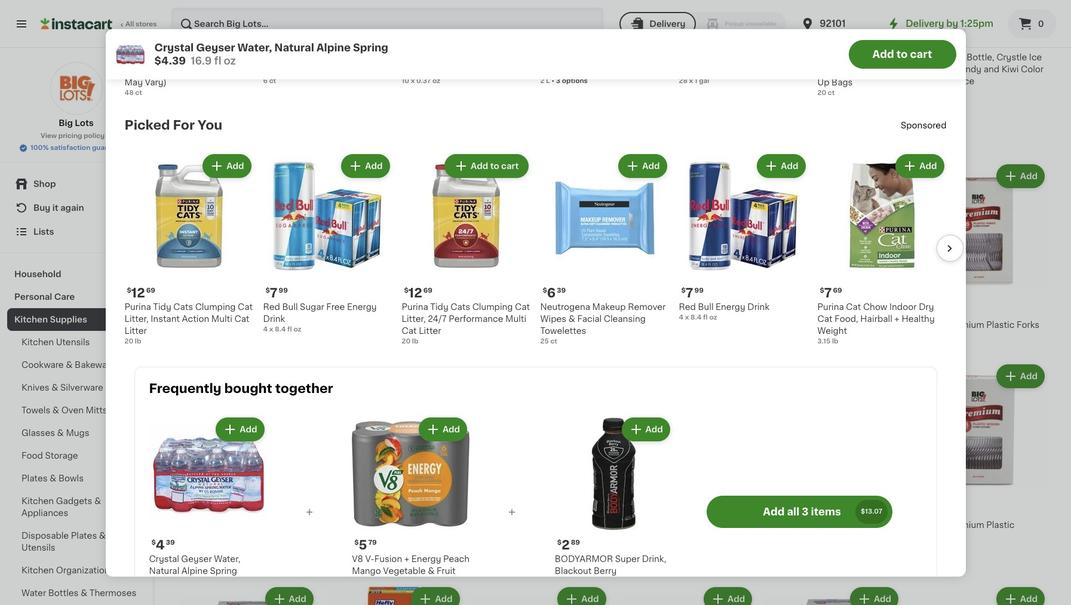 Task type: describe. For each thing, give the bounding box(es) containing it.
blackout
[[555, 567, 592, 576]]

$ 7 99 for red bull energy drink
[[682, 287, 704, 299]]

crystal for crystal geyser water, natural alpine spring $4.39 16.9 fl oz
[[154, 42, 194, 52]]

tidy for instant
[[153, 303, 171, 311]]

buy
[[33, 204, 50, 212]]

500 ml button
[[618, 0, 755, 85]]

$18.69 element
[[765, 36, 901, 51]]

8.4 inside red bull sugar free energy drink 4 x 8.4 fl oz
[[275, 326, 286, 333]]

food storage link
[[7, 445, 145, 467]]

spring for crystal geyser water, natural alpine spring $4.39 16.9 fl oz
[[353, 42, 388, 52]]

1 pouch, from the left
[[361, 533, 390, 541]]

shop
[[33, 180, 56, 188]]

0 vertical spatial 09
[[141, 39, 151, 45]]

cat right the action
[[234, 315, 250, 323]]

premium for 10
[[362, 321, 399, 329]]

lots for $ 4 39
[[927, 321, 945, 329]]

big for $ 4 39
[[911, 321, 925, 329]]

0 vertical spatial inch
[[221, 54, 239, 63]]

kitchen for kitchen gadgets & appliances
[[22, 497, 54, 506]]

0 horizontal spatial $ 4 09
[[127, 38, 151, 51]]

$ inside $ 10 99
[[328, 305, 332, 312]]

item carousel region containing 12
[[108, 147, 964, 362]]

view pricing policy link
[[41, 131, 112, 141]]

disposable
[[22, 532, 69, 540]]

paper inside big lots ultra strong paper plates
[[853, 521, 878, 529]]

lists
[[33, 228, 54, 236]]

paper up 'crystal geyser water, natural alpine spring'
[[203, 521, 227, 529]]

black
[[901, 54, 924, 63]]

all for all items
[[179, 115, 196, 127]]

& down food storage
[[50, 475, 56, 483]]

duty
[[847, 66, 867, 75]]

12 for purina tidy cats clumping cat litter, 24/7 performance multi cat litter
[[409, 287, 422, 299]]

pricing
[[58, 133, 82, 139]]

bakeware
[[75, 361, 115, 369]]

towels & oven mitts link
[[7, 399, 145, 422]]

•
[[552, 78, 555, 84]]

0 horizontal spatial sponsored badge image
[[326, 566, 362, 573]]

oz inside button
[[433, 78, 440, 84]]

heavy
[[818, 66, 845, 75]]

89 for 3
[[781, 506, 790, 512]]

49 inside $ 5 49
[[342, 38, 351, 44]]

$ 2 89
[[557, 539, 580, 552]]

performance
[[449, 315, 504, 323]]

party inside big lots! party cups, everyday, plastic, 18 ounce
[[804, 321, 826, 329]]

lots for $ 3 89
[[780, 521, 799, 529]]

28 inside button
[[679, 78, 688, 84]]

0 vertical spatial plate
[[184, 66, 205, 75]]

purina for 24/7
[[402, 303, 428, 311]]

& left mugs
[[57, 429, 64, 437]]

0 horizontal spatial dixie
[[125, 54, 146, 63]]

you
[[198, 119, 222, 131]]

wash,16
[[911, 77, 945, 86]]

clumping for performance
[[473, 303, 513, 311]]

big lots premium plastic spoons button
[[911, 362, 1048, 553]]

bags
[[832, 78, 853, 87]]

39 for neutrogena makeup remover wipes & facial cleansing towelettes
[[557, 287, 566, 294]]

party inside big lots 18 ounce red plastic party cups
[[179, 333, 202, 341]]

x inside red bull sugar free energy drink 4 x 8.4 fl oz
[[269, 326, 273, 333]]

x inside red bull energy drink 4 x 8.4 fl oz
[[685, 314, 689, 321]]

disposable plates & utensils
[[22, 532, 106, 552]]

paper inside the scott paper towels, choose- a-sheet 6 ct
[[288, 54, 313, 63]]

2 horizontal spatial 99
[[695, 287, 704, 294]]

bottle for 17-
[[326, 65, 351, 74]]

options
[[562, 78, 588, 84]]

0 horizontal spatial plates
[[22, 475, 48, 483]]

tablecraft 17-ounce glass oil bottle
[[326, 53, 450, 74]]

plates inside big lots ultra strong paper plates
[[765, 533, 791, 541]]

x inside button
[[411, 78, 415, 84]]

89 for 2
[[571, 540, 580, 546]]

organization
[[56, 567, 110, 575]]

with
[[179, 65, 198, 74]]

red bull sugar free energy drink 4 x 8.4 fl oz
[[263, 303, 377, 333]]

breezy
[[508, 321, 537, 329]]

4 inside red bull energy drink 4 x 8.4 fl oz
[[679, 314, 684, 321]]

premium for 4
[[947, 321, 985, 329]]

$ 4 39 for big lots premium plastic forks
[[913, 305, 937, 317]]

39 for crystal geyser water, natural alpine spring
[[166, 540, 175, 546]]

$ 10 99
[[328, 305, 357, 317]]

plates inside disposable plates & utensils
[[71, 532, 97, 540]]

gadgets
[[56, 497, 92, 506]]

lb for purina tidy cats clumping cat litter, 24/7 performance multi cat litter
[[412, 338, 419, 345]]

product group containing 500 ml
[[618, 0, 755, 96]]

bubba
[[911, 53, 938, 62]]

water, for crystal geyser water, natural alpine spring
[[214, 555, 240, 564]]

cookware
[[22, 361, 64, 369]]

big for $ 2 79
[[618, 321, 632, 329]]

delivery by 1:25pm link
[[887, 17, 994, 31]]

instant
[[151, 315, 180, 323]]

& inside 'link'
[[52, 384, 58, 392]]

spoons
[[911, 533, 943, 541]]

lots inside big lots premium plastic spoons
[[927, 521, 945, 529]]

litter for 24/7
[[419, 327, 441, 335]]

20 inside primrose 42-gallon black heavy duty contractor clean- up bags 20 ct
[[818, 90, 827, 96]]

$ 12 69 for purina tidy cats clumping cat litter, 24/7 performance multi cat litter
[[404, 287, 433, 299]]

item carousel region containing 6
[[179, 0, 1064, 105]]

cart inside item carousel region
[[501, 162, 519, 170]]

1 horizontal spatial 48
[[179, 556, 188, 563]]

1 horizontal spatial dixie
[[179, 521, 200, 529]]

reusable for medium
[[557, 521, 596, 529]]

$ inside $ 5 79
[[354, 540, 359, 546]]

4 inside red bull sugar free energy drink 4 x 8.4 fl oz
[[263, 326, 268, 333]]

7 for red bull sugar free energy drink
[[270, 287, 278, 299]]

fruit
[[437, 567, 456, 576]]

paper left sterilite
[[148, 54, 172, 63]]

0 horizontal spatial water
[[22, 589, 46, 598]]

paper inside big lots breezy blossoms print paper bowls
[[472, 333, 496, 341]]

bowls inside big lots breezy blossoms print paper bowls
[[499, 333, 524, 341]]

ct inside the scott paper towels, choose- a-sheet 6 ct
[[269, 78, 276, 84]]

red inside big lots 18 ounce red plastic party cups
[[257, 321, 274, 329]]

1 vertical spatial plate
[[239, 533, 260, 541]]

each
[[628, 532, 645, 539]]

fl inside red bull sugar free energy drink 4 x 8.4 fl oz
[[287, 326, 292, 333]]

big inside big lots premium plastic spoons
[[911, 521, 925, 529]]

& inside neutrogena makeup remover wipes & facial cleansing towelettes 25 ct
[[569, 315, 576, 323]]

$ 7 69 for bubba
[[913, 37, 935, 50]]

oz inside the hydragear ombre timber stainless steel bottle - blue 40 oz
[[775, 77, 783, 83]]

water, for crystal geyser water, natural alpine spring $4.39 16.9 fl oz
[[238, 42, 272, 52]]

big for $ 10 99
[[326, 321, 339, 329]]

neutrogena
[[541, 303, 590, 311]]

purina tidy cats clumping cat litter, 24/7 performance multi cat litter 20 lb
[[402, 303, 530, 345]]

kitchen for kitchen utensils
[[22, 338, 54, 347]]

+ inside 'v8 v-fusion + energy peach mango vegetable & fruit juice'
[[404, 555, 410, 564]]

28 x 1 gal button
[[679, 0, 808, 86]]

16 inside ziploc endurables™ reusable silicone pouch, medium pouch, 2 cups 16 oz
[[472, 556, 479, 563]]

18 inside big lots! party cups, everyday, plastic, 18 ounce
[[797, 333, 806, 341]]

1 vertical spatial plates,
[[229, 521, 257, 529]]

$ inside $ 2 79
[[621, 305, 625, 312]]

delivery by 1:25pm
[[906, 19, 994, 28]]

big inside big lots! party cups, everyday, plastic, 18 ounce
[[765, 321, 778, 329]]

69 for scott paper towels, choose- a-sheet
[[279, 39, 288, 45]]

7 for bubba water bottle, crystle ice with rock candy and kiwi color wash,16 ounce
[[918, 37, 925, 50]]

1 horizontal spatial add to cart button
[[849, 39, 957, 68]]

10 inside product group
[[332, 305, 347, 317]]

$ 7 99 for red bull sugar free energy drink
[[266, 287, 288, 299]]

big for $ 3 29
[[472, 321, 486, 329]]

water inside bubba water bottle, crystle ice with rock candy and kiwi color wash,16 ounce 16 oz
[[940, 53, 965, 62]]

ziploc for ziploc endurables™ reusable silicone pouch, medium pouch, 2 cups 16 oz
[[472, 521, 498, 529]]

super
[[615, 555, 640, 564]]

cat up food,
[[846, 303, 861, 311]]

bubba water bottle, crystle ice with rock candy and kiwi color wash,16 ounce 16 oz
[[911, 53, 1044, 95]]

oz inside bubba water bottle, crystle ice with rock candy and kiwi color wash,16 ounce 16 oz
[[920, 89, 928, 95]]

cookware & bakeware link
[[7, 354, 145, 377]]

1 vertical spatial 09
[[196, 506, 205, 512]]

premium inside big lots premium plastic spoons
[[947, 521, 985, 529]]

spring for crystal geyser water, natural alpine spring
[[210, 567, 237, 576]]

0 vertical spatial plates,
[[175, 54, 203, 63]]

oz inside red bull energy drink 4 x 8.4 fl oz
[[710, 314, 717, 321]]

lots inside "link"
[[75, 119, 94, 127]]

39 for hefty cups, 18 ounces
[[635, 506, 644, 512]]

28 inside hefty cups, 18 ounces 28 each
[[618, 532, 627, 539]]

chow
[[864, 303, 888, 311]]

towelettes
[[541, 327, 587, 335]]

lb for purina cat chow indoor dry cat food, hairball + healthy weight
[[832, 338, 839, 345]]

gallon for 1-
[[221, 53, 248, 62]]

x inside button
[[689, 78, 693, 84]]

1 vertical spatial lunch/dinner
[[179, 533, 237, 541]]

bull for energy
[[698, 303, 714, 311]]

& inside disposable plates & utensils
[[99, 532, 106, 540]]

ounce inside bubba water bottle, crystle ice with rock candy and kiwi color wash,16 ounce 16 oz
[[947, 77, 975, 86]]

0 horizontal spatial to
[[490, 162, 499, 170]]

big lots link
[[50, 62, 102, 129]]

kitchen organization link
[[7, 559, 145, 582]]

product group containing 6
[[541, 152, 670, 347]]

shop link
[[7, 172, 145, 196]]

gallon inside ziploc endurables™ reusable silicone pouch, large pouch, 1/2 gallon
[[326, 545, 353, 553]]

0 vertical spatial 48
[[125, 90, 134, 96]]

99 for 12
[[279, 287, 288, 294]]

cat up the weight
[[818, 315, 833, 323]]

$ inside $ 2 89
[[557, 540, 562, 546]]

cups inside big lots 18 ounce red plastic party cups
[[204, 333, 226, 341]]

towels & oven mitts
[[22, 406, 107, 415]]

ounce inside big lots! party cups, everyday, plastic, 18 ounce
[[808, 333, 837, 341]]

plastic,
[[765, 333, 795, 341]]

bought
[[224, 382, 272, 395]]

sterilite
[[179, 53, 212, 62]]

25
[[541, 338, 549, 345]]

0 vertical spatial lunch/dinner
[[125, 66, 182, 75]]

blue inside sterilite 1-gallon blue pitcher with four 20-ounce tumblers
[[250, 53, 269, 62]]

contractor
[[870, 66, 915, 75]]

appliances
[[22, 509, 68, 518]]

towels,
[[315, 54, 346, 63]]

& right 'bottles'
[[81, 589, 87, 598]]

v8 v-fusion + energy peach mango vegetable & fruit juice
[[352, 555, 470, 587]]

pitcher
[[271, 53, 301, 62]]

nsored
[[918, 121, 947, 130]]

big inside "link"
[[59, 119, 73, 127]]

1
[[695, 78, 698, 84]]

purina for food,
[[818, 303, 844, 311]]

plastic inside big lots premium plastic spoons
[[987, 521, 1015, 529]]

satisfaction
[[50, 145, 90, 151]]

tidy for 24/7
[[430, 303, 449, 311]]

2 pouch, from the left
[[418, 533, 447, 541]]

0 horizontal spatial vary)
[[145, 78, 167, 87]]

2 inside ziploc endurables™ reusable silicone pouch, medium pouch, 2 cups 16 oz
[[472, 545, 477, 553]]

0 vertical spatial dixie paper plates, 8.5 inch lunch/dinner plate (design may vary) 48 ct
[[125, 54, 240, 96]]

a-
[[263, 66, 273, 75]]

500
[[618, 77, 632, 83]]

0 vertical spatial sponsored badge image
[[618, 86, 654, 93]]

delivery for delivery by 1:25pm
[[906, 19, 945, 28]]

knives & silverware
[[22, 384, 103, 392]]

care
[[54, 293, 75, 301]]

drink inside red bull sugar free energy drink 4 x 8.4 fl oz
[[263, 315, 285, 323]]

spo nsored
[[901, 121, 947, 130]]

lb for purina tidy cats clumping cat litter, instant action multi cat litter
[[135, 338, 141, 345]]

cleansing
[[604, 315, 646, 323]]

10 inside button
[[402, 78, 409, 84]]

reusable for large
[[410, 521, 450, 529]]

cups, inside big lots! party cups, everyday, plastic, 18 ounce
[[828, 321, 853, 329]]

59 inside product group
[[347, 506, 356, 512]]

69 for purina tidy cats clumping cat litter, 24/7 performance multi cat litter
[[424, 287, 433, 294]]

everyday
[[655, 321, 694, 329]]

plastic inside big lots premium assorted plastic cutlery
[[326, 333, 354, 341]]

1 vertical spatial items
[[811, 508, 841, 517]]

ct inside primrose 42-gallon black heavy duty contractor clean- up bags 20 ct
[[828, 90, 835, 96]]

crystal for crystal geyser water, natural alpine spring
[[149, 555, 179, 564]]

endurables™ for medium
[[500, 521, 554, 529]]

0 vertical spatial utensils
[[56, 338, 90, 347]]

1 horizontal spatial inch
[[275, 521, 293, 529]]

1 vertical spatial may
[[297, 533, 315, 541]]

energy for v8 v-fusion + energy peach mango vegetable & fruit juice
[[412, 555, 441, 564]]

purina cat chow indoor dry cat food, hairball + healthy weight 3.15 lb
[[818, 303, 935, 345]]

policy
[[84, 133, 105, 139]]

towels
[[22, 406, 50, 415]]

food
[[22, 452, 43, 460]]

tablecraft
[[326, 53, 369, 62]]

$ 7 69 for purina
[[820, 287, 842, 299]]

3 for big lots ultra strong paper plates
[[771, 505, 780, 518]]

picked for you
[[125, 119, 222, 131]]

oz inside red bull sugar free energy drink 4 x 8.4 fl oz
[[294, 326, 302, 333]]

berry
[[594, 567, 617, 576]]

& left oven on the bottom of the page
[[52, 406, 59, 415]]

product group containing 10
[[326, 162, 462, 353]]

1 vertical spatial bowls
[[59, 475, 84, 483]]

1 vertical spatial add to cart button
[[446, 155, 527, 177]]

big lots logo image
[[50, 62, 102, 115]]

0 vertical spatial to
[[897, 49, 908, 59]]

personal
[[14, 293, 52, 301]]

6 for sterilite 1-gallon blue pitcher with four 20-ounce tumblers
[[186, 37, 195, 50]]

+ inside purina cat chow indoor dry cat food, hairball + healthy weight 3.15 lb
[[895, 315, 900, 323]]

wipes
[[541, 315, 567, 323]]

69 for purina tidy cats clumping cat litter, instant action multi cat litter
[[146, 287, 155, 294]]

1 vertical spatial dixie paper plates, 8.5 inch lunch/dinner plate (design may vary) 48 ct
[[179, 521, 315, 563]]

cutlery
[[356, 333, 387, 341]]

$ inside $ 6 39
[[543, 287, 547, 294]]

fl inside crystal geyser water, natural alpine spring $4.39 16.9 fl oz
[[214, 56, 221, 65]]

1 vertical spatial $ 4 09
[[182, 505, 205, 518]]

& up knives & silverware
[[66, 361, 73, 369]]

$ 4 39 for crystal geyser water, natural alpine spring
[[151, 539, 175, 552]]

$ 3 89
[[767, 505, 790, 518]]

product group containing ziploc endurables™ reusable silicone pouch, large pouch, 1/2 gallon
[[326, 362, 462, 575]]

cat right cutlery
[[402, 327, 417, 335]]

29
[[488, 305, 497, 312]]

indoor
[[890, 303, 917, 311]]

add to cart inside item carousel region
[[471, 162, 519, 170]]

oz inside ziploc endurables™ reusable silicone pouch, medium pouch, 2 cups 16 oz
[[481, 556, 489, 563]]

ct inside neutrogena makeup remover wipes & facial cleansing towelettes 25 ct
[[551, 338, 558, 345]]

1 forks from the left
[[696, 321, 719, 329]]

glasses
[[22, 429, 55, 437]]

0 vertical spatial (design
[[208, 66, 240, 75]]

oil
[[439, 53, 450, 62]]

6 inside the scott paper towels, choose- a-sheet 6 ct
[[263, 78, 268, 84]]

lots for $ 3 29
[[488, 321, 506, 329]]

cat up breezy in the bottom of the page
[[515, 303, 530, 311]]

drink inside red bull energy drink 4 x 8.4 fl oz
[[748, 303, 770, 311]]

buy it again
[[33, 204, 84, 212]]

all
[[787, 508, 800, 517]]

0 horizontal spatial may
[[125, 78, 143, 87]]

0 vertical spatial cart
[[910, 49, 933, 59]]



Task type: locate. For each thing, give the bounding box(es) containing it.
vary) up 'crystal geyser water, natural alpine spring'
[[179, 545, 201, 553]]

silicone up v8
[[326, 533, 359, 541]]

0 horizontal spatial 09
[[141, 39, 151, 45]]

silicone right 1/2
[[472, 533, 505, 541]]

crystal inside 'crystal geyser water, natural alpine spring'
[[149, 555, 179, 564]]

product group
[[618, 0, 755, 96], [125, 152, 254, 347], [263, 152, 392, 335], [402, 152, 531, 347], [541, 152, 670, 347], [679, 152, 808, 323], [818, 152, 947, 347], [179, 162, 316, 353], [326, 162, 462, 353], [472, 162, 609, 353], [618, 162, 755, 341], [765, 162, 901, 353], [911, 162, 1048, 341], [179, 362, 316, 565], [326, 362, 462, 575], [472, 362, 609, 576], [618, 362, 755, 552], [765, 362, 901, 553], [911, 362, 1048, 553], [149, 415, 267, 587], [352, 415, 470, 605], [555, 415, 673, 598], [179, 585, 316, 605], [326, 585, 462, 605], [472, 585, 609, 605], [618, 585, 755, 605], [765, 585, 901, 605], [911, 585, 1048, 605]]

89 up bodyarmor
[[571, 540, 580, 546]]

fl inside red bull energy drink 4 x 8.4 fl oz
[[703, 314, 708, 321]]

1 horizontal spatial 8.4
[[691, 314, 702, 321]]

oz down 'wash,16'
[[920, 89, 928, 95]]

0 vertical spatial may
[[125, 78, 143, 87]]

product group containing 5
[[352, 415, 470, 605]]

1 horizontal spatial purina
[[402, 303, 428, 311]]

1 vertical spatial vary)
[[179, 545, 201, 553]]

kitchen inside the 'kitchen gadgets & appliances'
[[22, 497, 54, 506]]

89 inside $ 2 89
[[571, 540, 580, 546]]

0 horizontal spatial $ 7 99
[[266, 287, 288, 299]]

3 for big lots breezy blossoms print paper bowls
[[479, 305, 487, 317]]

1 clumping from the left
[[195, 303, 236, 311]]

ounce down food,
[[808, 333, 837, 341]]

item carousel region
[[179, 0, 1064, 105], [108, 147, 964, 362]]

3
[[556, 78, 561, 84], [186, 305, 194, 317], [479, 305, 487, 317], [771, 505, 780, 518], [802, 508, 809, 517]]

ounce inside the tablecraft 17-ounce glass oil bottle
[[383, 53, 411, 62]]

59 for 3
[[196, 305, 204, 312]]

plates down "kitchen gadgets & appliances" link
[[71, 532, 97, 540]]

6 for neutrogena makeup remover wipes & facial cleansing towelettes
[[547, 287, 556, 299]]

1 horizontal spatial 49
[[840, 39, 850, 45]]

2 bottle from the left
[[828, 65, 854, 74]]

four
[[201, 65, 219, 74]]

product group containing ziploc endurables™ reusable silicone pouch, medium pouch, 2 cups
[[472, 362, 609, 576]]

79 for 5
[[368, 540, 377, 546]]

litter inside purina tidy cats clumping cat litter, instant action multi cat litter 20 lb
[[125, 327, 147, 335]]

gallon up 20-
[[221, 53, 248, 62]]

reusable
[[410, 521, 450, 529], [557, 521, 596, 529]]

1 cats from the left
[[173, 303, 193, 311]]

59 inside the $ 6 59
[[196, 38, 205, 44]]

lots inside big lots premium assorted plastic cutlery
[[341, 321, 360, 329]]

0
[[1038, 20, 1044, 28]]

bottle
[[326, 65, 351, 74], [828, 65, 854, 74]]

oz down sugar
[[294, 326, 302, 333]]

bottles
[[48, 589, 79, 598]]

cats for performance
[[451, 303, 470, 311]]

big down $ 3 89
[[765, 521, 778, 529]]

$ 12 69 up instant
[[127, 287, 155, 299]]

cups inside ziploc endurables™ reusable silicone pouch, medium pouch, 2 cups 16 oz
[[479, 545, 501, 553]]

plastic inside big lots 18 ounce red plastic party cups
[[276, 321, 304, 329]]

1 vertical spatial water,
[[214, 555, 240, 564]]

& down neutrogena
[[569, 315, 576, 323]]

ziploc inside ziploc endurables™ reusable silicone pouch, large pouch, 1/2 gallon
[[326, 521, 351, 529]]

oven
[[61, 406, 84, 415]]

2 12 from the left
[[409, 287, 422, 299]]

big inside big lots 18 ounce red plastic party cups
[[179, 321, 193, 329]]

red inside red bull sugar free energy drink 4 x 8.4 fl oz
[[263, 303, 280, 311]]

48
[[125, 90, 134, 96], [179, 556, 188, 563]]

39 up 'crystal geyser water, natural alpine spring'
[[166, 540, 175, 546]]

69 for bubba water bottle, crystle ice with rock candy and kiwi color wash,16 ounce
[[926, 38, 935, 44]]

09 down stores
[[141, 39, 151, 45]]

1 horizontal spatial fl
[[287, 326, 292, 333]]

6 up sterilite
[[186, 37, 195, 50]]

0 vertical spatial cups,
[[828, 321, 853, 329]]

1 tidy from the left
[[153, 303, 171, 311]]

oz right the 0.37
[[433, 78, 440, 84]]

& down "kitchen gadgets & appliances" link
[[99, 532, 106, 540]]

lists link
[[7, 220, 145, 244]]

multi for performance
[[506, 315, 527, 323]]

1 multi from the left
[[211, 315, 232, 323]]

3 purina from the left
[[818, 303, 844, 311]]

spring inside 'crystal geyser water, natural alpine spring'
[[210, 567, 237, 576]]

1 horizontal spatial litter,
[[402, 315, 426, 323]]

3 right •
[[556, 78, 561, 84]]

it
[[52, 204, 58, 212]]

big down $ 3 59 at the left
[[179, 321, 193, 329]]

$ inside $ 3 29
[[474, 305, 479, 312]]

red bull energy drink 4 x 8.4 fl oz
[[679, 303, 770, 321]]

multi right $ 3 29
[[506, 315, 527, 323]]

endurables™ up $ 5 79
[[354, 521, 408, 529]]

lunch/dinner
[[125, 66, 182, 75], [179, 533, 237, 541]]

energy inside 'v8 v-fusion + energy peach mango vegetable & fruit juice'
[[412, 555, 441, 564]]

1 horizontal spatial bottle
[[828, 65, 854, 74]]

cups
[[204, 333, 226, 341], [479, 545, 501, 553]]

big inside big lots ultra strong paper plates
[[765, 521, 778, 529]]

2 reusable from the left
[[557, 521, 596, 529]]

0 horizontal spatial fl
[[214, 56, 221, 65]]

big lots premium assorted plastic cutlery
[[326, 321, 440, 341]]

1 horizontal spatial $ 4 39
[[621, 505, 644, 518]]

delivery for delivery
[[650, 20, 686, 28]]

tidy up instant
[[153, 303, 171, 311]]

utensils inside disposable plates & utensils
[[22, 544, 55, 552]]

$ 3 29
[[474, 305, 497, 317]]

bottle inside the tablecraft 17-ounce glass oil bottle
[[326, 65, 351, 74]]

lots up spoons
[[927, 521, 945, 529]]

39 for big lots premium plastic forks
[[928, 305, 937, 312]]

to
[[897, 49, 908, 59], [490, 162, 499, 170]]

big inside big lots premium assorted plastic cutlery
[[326, 321, 339, 329]]

20 inside purina tidy cats clumping cat litter, 24/7 performance multi cat litter 20 lb
[[402, 338, 411, 345]]

1 lb from the left
[[135, 338, 141, 345]]

7 for purina cat chow indoor dry cat food, hairball + healthy weight
[[825, 287, 832, 299]]

$
[[182, 38, 186, 44], [328, 38, 332, 44], [913, 38, 918, 44], [127, 39, 131, 45], [266, 39, 270, 45], [127, 287, 131, 294], [266, 287, 270, 294], [404, 287, 409, 294], [543, 287, 547, 294], [682, 287, 686, 294], [820, 287, 825, 294], [182, 305, 186, 312], [328, 305, 332, 312], [621, 305, 625, 312], [767, 305, 771, 312], [474, 305, 479, 312], [913, 305, 918, 312], [182, 506, 186, 512], [621, 506, 625, 512], [767, 506, 771, 512], [151, 540, 156, 546], [354, 540, 359, 546], [557, 540, 562, 546]]

2 ziploc from the left
[[472, 521, 498, 529]]

print
[[583, 321, 602, 329]]

geyser for crystal geyser water, natural alpine spring $4.39 16.9 fl oz
[[196, 42, 235, 52]]

sterilite 1-gallon blue pitcher with four 20-ounce tumblers
[[179, 53, 306, 74]]

0 vertical spatial dixie
[[125, 54, 146, 63]]

7 for scott paper towels, choose- a-sheet
[[270, 38, 278, 51]]

1 silicone from the left
[[326, 533, 359, 541]]

1 vertical spatial 16
[[472, 556, 479, 563]]

1 horizontal spatial all
[[179, 115, 196, 127]]

1 horizontal spatial bull
[[698, 303, 714, 311]]

0 vertical spatial 18
[[216, 321, 225, 329]]

multi inside purina tidy cats clumping cat litter, instant action multi cat litter 20 lb
[[211, 315, 232, 323]]

09 up 'crystal geyser water, natural alpine spring'
[[196, 506, 205, 512]]

& inside the 'kitchen gadgets & appliances'
[[94, 497, 101, 506]]

7 up 'bubba' on the top of the page
[[918, 37, 925, 50]]

inch
[[221, 54, 239, 63], [275, 521, 293, 529]]

natural for crystal geyser water, natural alpine spring $4.39 16.9 fl oz
[[274, 42, 314, 52]]

endurables™ inside ziploc endurables™ reusable silicone pouch, medium pouch, 2 cups 16 oz
[[500, 521, 554, 529]]

16 inside bubba water bottle, crystle ice with rock candy and kiwi color wash,16 ounce 16 oz
[[911, 89, 918, 95]]

clumping for action
[[195, 303, 236, 311]]

0 vertical spatial spring
[[353, 42, 388, 52]]

litter, for instant
[[125, 315, 149, 323]]

1 horizontal spatial plates
[[71, 532, 97, 540]]

3 right instant
[[186, 305, 194, 317]]

2 horizontal spatial $ 7 69
[[913, 37, 935, 50]]

16
[[911, 89, 918, 95], [472, 556, 479, 563]]

69 for purina cat chow indoor dry cat food, hairball + healthy weight
[[833, 287, 842, 294]]

12 up purina tidy cats clumping cat litter, instant action multi cat litter 20 lb
[[131, 287, 145, 299]]

1/2
[[449, 533, 461, 541]]

bull for sugar
[[282, 303, 298, 311]]

20 down assorted on the left of page
[[402, 338, 411, 345]]

18
[[216, 321, 225, 329], [797, 333, 806, 341], [671, 521, 680, 529]]

0 vertical spatial all
[[126, 21, 134, 27]]

x
[[411, 78, 415, 84], [689, 78, 693, 84], [685, 314, 689, 321], [269, 326, 273, 333]]

lots down $ 3 59 at the left
[[195, 321, 213, 329]]

silicone for cups
[[472, 533, 505, 541]]

bottle for ombre
[[828, 65, 854, 74]]

oz right peach at the left
[[481, 556, 489, 563]]

2 silicone from the left
[[472, 533, 505, 541]]

1 horizontal spatial litter
[[419, 327, 441, 335]]

42-
[[857, 54, 872, 63]]

1-
[[214, 53, 221, 62]]

reusable up 1/2
[[410, 521, 450, 529]]

1 horizontal spatial 12
[[409, 287, 422, 299]]

1 vertical spatial drink
[[263, 315, 285, 323]]

clumping up the action
[[195, 303, 236, 311]]

$ 7 69 up the scott
[[266, 38, 288, 51]]

1 horizontal spatial plates,
[[229, 521, 257, 529]]

0 horizontal spatial 89
[[571, 540, 580, 546]]

endurables™ up medium
[[500, 521, 554, 529]]

neutrogena makeup remover wipes & facial cleansing towelettes 25 ct
[[541, 303, 666, 345]]

knives & silverware link
[[7, 377, 145, 399]]

all items
[[179, 115, 236, 127]]

$ 4 39 right hairball
[[913, 305, 937, 317]]

geyser inside 'crystal geyser water, natural alpine spring'
[[181, 555, 212, 564]]

ziploc inside ziploc endurables™ reusable silicone pouch, medium pouch, 2 cups 16 oz
[[472, 521, 498, 529]]

None search field
[[171, 7, 604, 41]]

view pricing policy
[[41, 133, 105, 139]]

big inside big lots breezy blossoms print paper bowls
[[472, 321, 486, 329]]

big down dry
[[911, 321, 925, 329]]

0 vertical spatial bowls
[[499, 333, 524, 341]]

10 x 0.37 oz
[[402, 78, 440, 84]]

0 horizontal spatial 99
[[279, 287, 288, 294]]

geyser for crystal geyser water, natural alpine spring
[[181, 555, 212, 564]]

purina up food,
[[818, 303, 844, 311]]

1 ziploc from the left
[[326, 521, 351, 529]]

lots up view pricing policy link
[[75, 119, 94, 127]]

1 endurables™ from the left
[[354, 521, 408, 529]]

ziploc for ziploc endurables™ reusable silicone pouch, large pouch, 1/2 gallon
[[326, 521, 351, 529]]

tumblers
[[267, 65, 306, 74]]

1 12 from the left
[[131, 287, 145, 299]]

5 up towels,
[[332, 37, 341, 50]]

geyser inside crystal geyser water, natural alpine spring $4.39 16.9 fl oz
[[196, 42, 235, 52]]

add button
[[204, 155, 250, 177], [343, 155, 389, 177], [620, 155, 666, 177], [759, 155, 805, 177], [897, 155, 943, 177], [266, 166, 312, 187], [413, 166, 459, 187], [705, 166, 751, 187], [852, 166, 898, 187], [998, 166, 1044, 187], [998, 366, 1044, 387], [217, 419, 263, 440], [420, 419, 466, 440], [623, 419, 669, 440], [266, 589, 312, 605], [413, 589, 459, 605], [559, 589, 605, 605], [705, 589, 751, 605], [852, 589, 898, 605], [998, 589, 1044, 605]]

1 litter from the left
[[125, 327, 147, 335]]

0 horizontal spatial forks
[[696, 321, 719, 329]]

0 vertical spatial vary)
[[145, 78, 167, 87]]

5 for v8
[[359, 539, 367, 552]]

ounce inside big lots 18 ounce red plastic party cups
[[227, 321, 255, 329]]

l
[[546, 78, 550, 84]]

lots inside big lots 18 ounce red plastic party cups
[[195, 321, 213, 329]]

$ 7 99 up red bull energy drink 4 x 8.4 fl oz
[[682, 287, 704, 299]]

litter for instant
[[125, 327, 147, 335]]

28
[[679, 78, 688, 84], [618, 532, 627, 539]]

28 left 1
[[679, 78, 688, 84]]

pouch, left medium
[[507, 533, 536, 541]]

0 vertical spatial cups
[[204, 333, 226, 341]]

$ inside $ 5 49
[[328, 38, 332, 44]]

purina up assorted on the left of page
[[402, 303, 428, 311]]

$ 4 39 for hefty cups, 18 ounces
[[621, 505, 644, 518]]

again
[[60, 204, 84, 212]]

natural inside crystal geyser water, natural alpine spring $4.39 16.9 fl oz
[[274, 42, 314, 52]]

1 vertical spatial 8.5
[[260, 521, 273, 529]]

food storage
[[22, 452, 78, 460]]

18 inside big lots 18 ounce red plastic party cups
[[216, 321, 225, 329]]

39 up neutrogena
[[557, 287, 566, 294]]

service type group
[[620, 12, 787, 36]]

blue inside the hydragear ombre timber stainless steel bottle - blue 40 oz
[[862, 65, 881, 74]]

bottle down towels,
[[326, 65, 351, 74]]

0 horizontal spatial natural
[[149, 567, 179, 576]]

litter, left instant
[[125, 315, 149, 323]]

water bottles & thermoses link
[[7, 582, 145, 605]]

0 horizontal spatial 16
[[472, 556, 479, 563]]

cats for action
[[173, 303, 193, 311]]

1 horizontal spatial $ 7 69
[[820, 287, 842, 299]]

18 inside hefty cups, 18 ounces 28 each
[[671, 521, 680, 529]]

2 horizontal spatial 6
[[547, 287, 556, 299]]

tidy inside purina tidy cats clumping cat litter, 24/7 performance multi cat litter 20 lb
[[430, 303, 449, 311]]

1 vertical spatial 79
[[368, 540, 377, 546]]

water, inside 'crystal geyser water, natural alpine spring'
[[214, 555, 240, 564]]

0 vertical spatial party
[[804, 321, 826, 329]]

0 horizontal spatial plate
[[184, 66, 205, 75]]

69 up 'bubba' on the top of the page
[[926, 38, 935, 44]]

hairball
[[861, 315, 893, 323]]

1 horizontal spatial 8.5
[[260, 521, 273, 529]]

7 for red bull energy drink
[[686, 287, 694, 299]]

energy for red bull sugar free energy drink 4 x 8.4 fl oz
[[347, 303, 377, 311]]

0 vertical spatial water
[[940, 53, 965, 62]]

1 horizontal spatial items
[[811, 508, 841, 517]]

utensils up cookware & bakeware link
[[56, 338, 90, 347]]

1 horizontal spatial cups,
[[828, 321, 853, 329]]

dixie up 'crystal geyser water, natural alpine spring'
[[179, 521, 200, 529]]

purina inside purina tidy cats clumping cat litter, 24/7 performance multi cat litter 20 lb
[[402, 303, 428, 311]]

89
[[781, 506, 790, 512], [571, 540, 580, 546]]

7 up big lots 18 ounce red plastic party cups at bottom
[[270, 287, 278, 299]]

crystal inside crystal geyser water, natural alpine spring $4.39 16.9 fl oz
[[154, 42, 194, 52]]

big lots breezy blossoms print paper bowls
[[472, 321, 602, 341]]

3 for big lots 18 ounce red plastic party cups
[[186, 305, 194, 317]]

facial
[[578, 315, 602, 323]]

remover
[[628, 303, 666, 311]]

0 button
[[1008, 10, 1057, 38]]

0 horizontal spatial 28
[[618, 532, 627, 539]]

1 horizontal spatial natural
[[274, 42, 314, 52]]

litter, for 24/7
[[402, 315, 426, 323]]

silicone
[[326, 533, 359, 541], [472, 533, 505, 541]]

picked
[[125, 119, 170, 131]]

20 for purina tidy cats clumping cat litter, instant action multi cat litter
[[125, 338, 133, 345]]

2 horizontal spatial plates
[[765, 533, 791, 541]]

0 vertical spatial items
[[199, 115, 236, 127]]

natural for crystal geyser water, natural alpine spring
[[149, 567, 179, 576]]

0 vertical spatial 28
[[679, 78, 688, 84]]

items right the "for"
[[199, 115, 236, 127]]

purina inside purina cat chow indoor dry cat food, hairball + healthy weight 3.15 lb
[[818, 303, 844, 311]]

kitchen for kitchen supplies
[[14, 316, 48, 324]]

18 for ounces
[[671, 521, 680, 529]]

bottle down primrose
[[828, 65, 854, 74]]

2 clumping from the left
[[473, 303, 513, 311]]

endurables™ inside ziploc endurables™ reusable silicone pouch, large pouch, 1/2 gallon
[[354, 521, 408, 529]]

lb inside purina tidy cats clumping cat litter, 24/7 performance multi cat litter 20 lb
[[412, 338, 419, 345]]

1 horizontal spatial (design
[[262, 533, 295, 541]]

reusable inside ziploc endurables™ reusable silicone pouch, medium pouch, 2 cups 16 oz
[[557, 521, 596, 529]]

+ down indoor
[[895, 315, 900, 323]]

5 up v8
[[359, 539, 367, 552]]

0 horizontal spatial clumping
[[195, 303, 236, 311]]

ziploc endurables™ reusable silicone pouch, large pouch, 1/2 gallon
[[326, 521, 461, 553]]

6 down a-
[[263, 78, 268, 84]]

delivery button
[[620, 12, 696, 36]]

silicone inside ziploc endurables™ reusable silicone pouch, large pouch, 1/2 gallon
[[326, 533, 359, 541]]

0 horizontal spatial 8.5
[[205, 54, 218, 63]]

and
[[984, 65, 1000, 74]]

5 for tablecraft
[[332, 37, 341, 50]]

3 lb from the left
[[832, 338, 839, 345]]

59 up the action
[[196, 305, 204, 312]]

red for red bull sugar free energy drink
[[263, 303, 280, 311]]

2 $ 7 99 from the left
[[682, 287, 704, 299]]

ml
[[634, 77, 642, 83]]

big for $ 3 89
[[765, 521, 778, 529]]

& left fruit on the left of page
[[428, 567, 435, 576]]

bull inside red bull energy drink 4 x 8.4 fl oz
[[698, 303, 714, 311]]

everyday,
[[855, 321, 896, 329]]

weight
[[818, 327, 848, 335]]

2 horizontal spatial gallon
[[872, 54, 899, 63]]

party down the action
[[179, 333, 202, 341]]

1 vertical spatial (design
[[262, 533, 295, 541]]

energy inside red bull energy drink 4 x 8.4 fl oz
[[716, 303, 746, 311]]

12 for purina tidy cats clumping cat litter, instant action multi cat litter
[[131, 287, 145, 299]]

1 horizontal spatial 6
[[263, 78, 268, 84]]

0 horizontal spatial $ 12 69
[[127, 287, 155, 299]]

0 vertical spatial 5
[[332, 37, 341, 50]]

1 purina from the left
[[125, 303, 151, 311]]

oz right 40
[[775, 77, 783, 83]]

20 inside purina tidy cats clumping cat litter, instant action multi cat litter 20 lb
[[125, 338, 133, 345]]

+ up vegetable
[[404, 555, 410, 564]]

16 right peach at the left
[[472, 556, 479, 563]]

0 horizontal spatial (design
[[208, 66, 240, 75]]

2 forks from the left
[[1017, 321, 1040, 329]]

big up plastic,
[[765, 321, 778, 329]]

cats inside purina tidy cats clumping cat litter, 24/7 performance multi cat litter 20 lb
[[451, 303, 470, 311]]

1 vertical spatial to
[[490, 162, 499, 170]]

0 vertical spatial item carousel region
[[179, 0, 1064, 105]]

2 tidy from the left
[[430, 303, 449, 311]]

add to cart
[[873, 49, 933, 59], [471, 162, 519, 170]]

2 horizontal spatial purina
[[818, 303, 844, 311]]

2 vertical spatial $ 4 39
[[151, 539, 175, 552]]

99 right the free
[[348, 305, 357, 312]]

endurables™ for large
[[354, 521, 408, 529]]

multi for action
[[211, 315, 232, 323]]

0 vertical spatial +
[[895, 315, 900, 323]]

1 vertical spatial alpine
[[182, 567, 208, 576]]

scott
[[263, 54, 286, 63]]

lots for $ 10 99
[[341, 321, 360, 329]]

0 horizontal spatial ziploc
[[326, 521, 351, 529]]

cups, up each
[[644, 521, 669, 529]]

lots down $ 2 79
[[634, 321, 652, 329]]

10 right sugar
[[332, 305, 347, 317]]

kiwi
[[1002, 65, 1019, 74]]

59 for 6
[[196, 38, 205, 44]]

2 lb from the left
[[412, 338, 419, 345]]

10 left the 0.37
[[402, 78, 409, 84]]

99 for 3
[[348, 305, 357, 312]]

paper down $13.07 at the right of the page
[[853, 521, 878, 529]]

79 inside $ 2 79
[[634, 305, 643, 312]]

99 up red bull sugar free energy drink 4 x 8.4 fl oz
[[279, 287, 288, 294]]

$ inside the $ 6 59
[[182, 38, 186, 44]]

69 up pitcher
[[279, 39, 288, 45]]

tidy inside purina tidy cats clumping cat litter, instant action multi cat litter 20 lb
[[153, 303, 171, 311]]

oz inside crystal geyser water, natural alpine spring $4.39 16.9 fl oz
[[224, 56, 236, 65]]

litter, inside purina tidy cats clumping cat litter, 24/7 performance multi cat litter 20 lb
[[402, 315, 426, 323]]

spring inside crystal geyser water, natural alpine spring $4.39 16.9 fl oz
[[353, 42, 388, 52]]

0 horizontal spatial spring
[[210, 567, 237, 576]]

red for red bull energy drink
[[679, 303, 696, 311]]

0 horizontal spatial litter,
[[125, 315, 149, 323]]

all
[[126, 21, 134, 27], [179, 115, 196, 127]]

0 horizontal spatial cart
[[501, 162, 519, 170]]

2 horizontal spatial lb
[[832, 338, 839, 345]]

silicone for gallon
[[326, 533, 359, 541]]

6
[[186, 37, 195, 50], [263, 78, 268, 84], [547, 287, 556, 299]]

18 right the action
[[216, 321, 225, 329]]

1 horizontal spatial cups
[[479, 545, 501, 553]]

0 vertical spatial add to cart
[[873, 49, 933, 59]]

gallon inside sterilite 1-gallon blue pitcher with four 20-ounce tumblers
[[221, 53, 248, 62]]

$13.07
[[861, 509, 883, 515]]

litter, inside purina tidy cats clumping cat litter, instant action multi cat litter 20 lb
[[125, 315, 149, 323]]

big lots! party cups, everyday, plastic, 18 ounce
[[765, 321, 896, 341]]

1 vertical spatial cart
[[501, 162, 519, 170]]

69 up instant
[[146, 287, 155, 294]]

2 purina from the left
[[402, 303, 428, 311]]

0 horizontal spatial endurables™
[[354, 521, 408, 529]]

all for all stores
[[126, 21, 134, 27]]

100% satisfaction guarantee button
[[19, 141, 134, 153]]

purina
[[125, 303, 151, 311], [402, 303, 428, 311], [818, 303, 844, 311]]

cats up the action
[[173, 303, 193, 311]]

$ 12 69
[[127, 287, 155, 299], [404, 287, 433, 299]]

20 for purina tidy cats clumping cat litter, 24/7 performance multi cat litter
[[402, 338, 411, 345]]

10
[[402, 78, 409, 84], [332, 305, 347, 317]]

$ 4 09
[[127, 38, 151, 51], [182, 505, 205, 518]]

1 horizontal spatial +
[[895, 315, 900, 323]]

water, inside crystal geyser water, natural alpine spring $4.39 16.9 fl oz
[[238, 42, 272, 52]]

multi inside purina tidy cats clumping cat litter, 24/7 performance multi cat litter 20 lb
[[506, 315, 527, 323]]

kitchen up appliances
[[22, 497, 54, 506]]

18 for ounce
[[216, 321, 225, 329]]

0 vertical spatial alpine
[[317, 42, 351, 52]]

1 vertical spatial cups,
[[644, 521, 669, 529]]

39 up healthy
[[928, 305, 937, 312]]

3 right all
[[802, 508, 809, 517]]

2 multi from the left
[[506, 315, 527, 323]]

bull left sugar
[[282, 303, 298, 311]]

$ 7 69 for scott
[[266, 38, 288, 51]]

rock
[[931, 65, 952, 74]]

big up spoons
[[911, 521, 925, 529]]

lots inside big lots ultra strong paper plates
[[780, 521, 799, 529]]

lots for $ 3 59
[[195, 321, 213, 329]]

kitchen inside 'link'
[[14, 316, 48, 324]]

2 endurables™ from the left
[[500, 521, 554, 529]]

79 inside $ 5 79
[[368, 540, 377, 546]]

0 horizontal spatial cats
[[173, 303, 193, 311]]

0 vertical spatial 8.5
[[205, 54, 218, 63]]

hydragear
[[765, 53, 811, 62]]

79 for 2
[[634, 305, 643, 312]]

99 up red bull energy drink 4 x 8.4 fl oz
[[695, 287, 704, 294]]

39 up hefty
[[635, 506, 644, 512]]

big for $ 3 59
[[179, 321, 193, 329]]

litter
[[125, 327, 147, 335], [419, 327, 441, 335]]

0 horizontal spatial 8.4
[[275, 326, 286, 333]]

$ inside $ 3 59
[[182, 305, 186, 312]]

$ 7 99 up red bull sugar free energy drink 4 x 8.4 fl oz
[[266, 287, 288, 299]]

vegetable
[[383, 567, 426, 576]]

2 litter, from the left
[[402, 315, 426, 323]]

6 up neutrogena
[[547, 287, 556, 299]]

delivery inside button
[[650, 20, 686, 28]]

0 horizontal spatial items
[[199, 115, 236, 127]]

kitchen for kitchen organization
[[22, 567, 54, 575]]

2 litter from the left
[[419, 327, 441, 335]]

crystal geyser water, natural alpine spring
[[149, 555, 240, 576]]

1 bull from the left
[[282, 303, 298, 311]]

0 horizontal spatial drink
[[263, 315, 285, 323]]

purina for instant
[[125, 303, 151, 311]]

energy inside red bull sugar free energy drink 4 x 8.4 fl oz
[[347, 303, 377, 311]]

alpine for crystal geyser water, natural alpine spring
[[182, 567, 208, 576]]

gallon for 42-
[[872, 54, 899, 63]]

0 horizontal spatial 79
[[368, 540, 377, 546]]

2 horizontal spatial 18
[[797, 333, 806, 341]]

2 $ 12 69 from the left
[[404, 287, 433, 299]]

sugar
[[300, 303, 324, 311]]

timber
[[844, 53, 873, 62]]

1 reusable from the left
[[410, 521, 450, 529]]

$ 12 69 for purina tidy cats clumping cat litter, instant action multi cat litter
[[127, 287, 155, 299]]

pouch, up bodyarmor
[[575, 533, 603, 541]]

7 up everyday
[[686, 287, 694, 299]]

v8
[[352, 555, 363, 564]]

8.4 inside red bull energy drink 4 x 8.4 fl oz
[[691, 314, 702, 321]]

59 up $ 5 79
[[347, 506, 356, 512]]

$ 2 79
[[621, 305, 643, 317]]

$ 4 39
[[913, 305, 937, 317], [621, 505, 644, 518], [151, 539, 175, 552]]

1 $ 7 99 from the left
[[266, 287, 288, 299]]

0 horizontal spatial 49
[[342, 38, 351, 44]]

1 horizontal spatial endurables™
[[500, 521, 554, 529]]

49 up primrose
[[840, 39, 850, 45]]

scott paper towels, choose- a-sheet 6 ct
[[263, 54, 384, 84]]

2 vertical spatial 59
[[347, 506, 356, 512]]

view
[[41, 133, 57, 139]]

69 up food,
[[833, 287, 842, 294]]

$ inside $ 3 89
[[767, 506, 771, 512]]

2 bull from the left
[[698, 303, 714, 311]]

bowls down breezy in the bottom of the page
[[499, 333, 524, 341]]

for
[[173, 119, 195, 131]]

& inside 'v8 v-fusion + energy peach mango vegetable & fruit juice'
[[428, 567, 435, 576]]

1:25pm
[[961, 19, 994, 28]]

clumping inside purina tidy cats clumping cat litter, instant action multi cat litter 20 lb
[[195, 303, 236, 311]]

cat up big lots 18 ounce red plastic party cups at bottom
[[238, 303, 253, 311]]

0 horizontal spatial cups,
[[644, 521, 669, 529]]

alpine inside 'crystal geyser water, natural alpine spring'
[[182, 567, 208, 576]]

& right gadgets at left
[[94, 497, 101, 506]]

plastic
[[276, 321, 304, 329], [987, 321, 1015, 329], [326, 333, 354, 341], [987, 521, 1015, 529]]

sponsored badge image down ml
[[618, 86, 654, 93]]

ounce inside sterilite 1-gallon blue pitcher with four 20-ounce tumblers
[[236, 65, 264, 74]]

sponsored badge image
[[618, 86, 654, 93], [326, 566, 362, 573]]

3 left 29
[[479, 305, 487, 317]]

2 cats from the left
[[451, 303, 470, 311]]

1 vertical spatial inch
[[275, 521, 293, 529]]

lots for $ 2 79
[[634, 321, 652, 329]]

3 pouch, from the left
[[507, 533, 536, 541]]

1 litter, from the left
[[125, 315, 149, 323]]

cups, inside hefty cups, 18 ounces 28 each
[[644, 521, 669, 529]]

$ 7 69 up food,
[[820, 287, 842, 299]]

1 vertical spatial item carousel region
[[108, 147, 964, 362]]

paper
[[148, 54, 172, 63], [288, 54, 313, 63], [472, 333, 496, 341], [203, 521, 227, 529], [853, 521, 878, 529]]

big down $ 3 29
[[472, 321, 486, 329]]

lb inside purina tidy cats clumping cat litter, instant action multi cat litter 20 lb
[[135, 338, 141, 345]]

instacart logo image
[[41, 17, 112, 31]]

1 $ 12 69 from the left
[[127, 287, 155, 299]]

$ 4 09 up 'crystal geyser water, natural alpine spring'
[[182, 505, 205, 518]]

cats inside purina tidy cats clumping cat litter, instant action multi cat litter 20 lb
[[173, 303, 193, 311]]

drink,
[[642, 555, 667, 564]]

alpine for crystal geyser water, natural alpine spring $4.39 16.9 fl oz
[[317, 42, 351, 52]]

multi right the action
[[211, 315, 232, 323]]

1 bottle from the left
[[326, 65, 351, 74]]

1 horizontal spatial forks
[[1017, 321, 1040, 329]]

4 pouch, from the left
[[575, 533, 603, 541]]



Task type: vqa. For each thing, say whether or not it's contained in the screenshot.
Ice
yes



